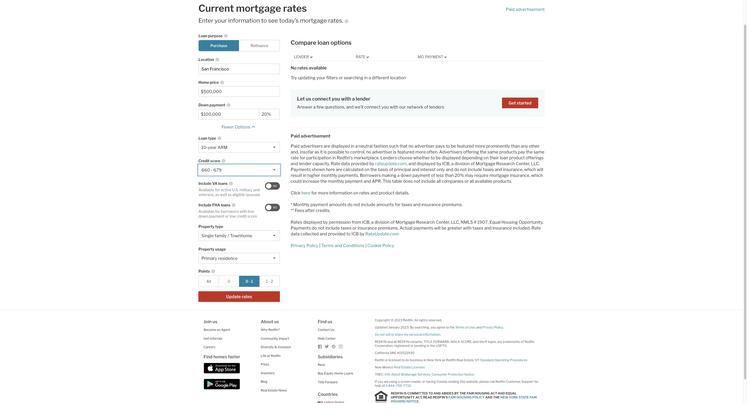 Task type: vqa. For each thing, say whether or not it's contained in the screenshot.
THE "TOP"
no



Task type: locate. For each thing, give the bounding box(es) containing it.
of left less
[[431, 173, 435, 178]]

housing inside redfin is committed to and abides by the fair housing act and equal opportunity act. read redfin's
[[475, 392, 490, 396]]

do inside the * monthly payment amounts do not include amounts for taxes and insurance premiums. ** fees after credits.
[[348, 203, 353, 208]]

mortgage inside ", and displayed by icb, a division of mortgage research center, llc. payments shown here are calculated on the basis of principal and interest only and do not include taxes and insurance, which will result in higher monthly payments. borrowers making a down payment of less than 20% may require mortgage insurance, which could increase the monthly payment and apr. this table does not include all companies or all available products."
[[490, 173, 509, 178]]

your left filters
[[317, 75, 326, 80]]

depending
[[462, 156, 483, 161]]

payments up 'result' at the left of page
[[291, 167, 311, 172]]

1 property from the top
[[199, 225, 215, 229]]

mortgage
[[236, 2, 281, 14], [300, 17, 327, 24], [490, 173, 509, 178]]

do up the collected
[[312, 226, 317, 231]]

include down permission
[[326, 226, 340, 231]]

include
[[199, 182, 212, 186], [199, 203, 212, 208]]

get up careers button
[[204, 337, 209, 341]]

find for find homes faster
[[204, 355, 213, 360]]

redfin
[[375, 340, 387, 344], [398, 340, 410, 344], [391, 392, 403, 396]]

brokerage
[[401, 373, 417, 377]]

0 vertical spatial advertiser
[[415, 144, 435, 149]]

2 include from the top
[[199, 203, 212, 208]]

0 vertical spatial terms
[[321, 244, 334, 249]]

here
[[326, 167, 335, 172], [302, 191, 311, 196]]

1 horizontal spatial product
[[509, 156, 525, 161]]

for right "support"
[[535, 380, 539, 384]]

rate down opportunity.
[[532, 226, 541, 231]]

0 vertical spatial about
[[261, 320, 273, 325]]

monthly down the payments.
[[328, 179, 344, 184]]

loan down "products"
[[500, 156, 508, 161]]

available inside ", and displayed by icb, a division of mortgage research center, llc. payments shown here are calculated on the basis of principal and interest only and do not include taxes and insurance, which will result in higher monthly payments. borrowers making a down payment of less than 20% may require mortgage insurance, which could increase the monthly payment and apr. this table does not include all companies or all available products."
[[475, 179, 493, 184]]

1 vertical spatial than
[[445, 173, 454, 178]]

here link
[[302, 191, 311, 196]]

option group for points
[[199, 276, 280, 288]]

icb, up only
[[443, 162, 451, 167]]

2 horizontal spatial fair
[[530, 396, 537, 400]]

as inside paid advertisers are displayed in a neutral fashion such that no advertiser pays to be featured more prominently than any other and, insofar as it is possible to control, no advertiser is featured more often. advertisers offering the same products pay the same rate for participation in redfin's marketplace. lenders choose whether to be displayed depending on their loan product offerings and lender capacity. rate data provided by
[[315, 150, 319, 155]]

0 vertical spatial estate
[[401, 366, 411, 370]]

us for about
[[274, 320, 279, 325]]

displayed
[[331, 144, 350, 149], [442, 156, 461, 161], [417, 162, 436, 167], [303, 220, 322, 225]]

redfin inside redfin and all redfin variants, title forward, walk score, and the r logos, are trademarks of redfin corporation, registered or pending in the uspto.
[[525, 340, 535, 344]]

1 horizontal spatial data
[[341, 162, 350, 167]]

redfin facebook image
[[318, 345, 322, 349]]

payments down rates
[[291, 226, 311, 231]]

State, City, County, ZIP search field
[[199, 64, 280, 74]]

arm
[[218, 145, 228, 150]]

premiums. inside rates displayed by permission from icb, a division of mortgage research center, llc, nmls # 1907, equal housing opportunity. payments do not include taxes or insurance premiums. actual payments will be greater with taxes and insurance included. rate data collected and provided to icb by
[[378, 226, 399, 231]]

score up 679
[[210, 159, 220, 163]]

1 horizontal spatial is
[[386, 359, 388, 363]]

screen
[[401, 380, 411, 384]]

here down the capacity.
[[326, 167, 335, 172]]

lender
[[356, 96, 370, 102], [299, 162, 312, 167]]

0 vertical spatial more
[[475, 144, 486, 149]]

mortgage inside rates displayed by permission from icb, a division of mortgage research center, llc, nmls # 1907, equal housing opportunity. payments do not include taxes or insurance premiums. actual payments will be greater with taxes and insurance included. rate data collected and provided to icb by
[[396, 220, 415, 225]]

include va loans
[[199, 182, 228, 186]]

. up trademarks
[[503, 326, 504, 330]]

get for get referrals
[[204, 337, 209, 341]]

with up credit
[[240, 210, 247, 214]]

option group
[[199, 40, 280, 51], [199, 276, 280, 288]]

do down click here for more information on rates and product details.
[[348, 203, 353, 208]]

- for 0
[[249, 280, 251, 284]]

home left loans
[[334, 372, 344, 376]]

0 vertical spatial connect
[[312, 96, 331, 102]]

1 vertical spatial data
[[291, 232, 300, 237]]

not up the collected
[[318, 226, 325, 231]]

taxes down details. on the right top
[[402, 203, 412, 208]]

2 vertical spatial paid
[[291, 144, 300, 149]]

walk
[[451, 340, 460, 344]]

reading
[[448, 380, 460, 384]]

redfin for and
[[375, 340, 387, 344]]

0
[[228, 280, 230, 284], [246, 280, 248, 284]]

and right use
[[477, 326, 482, 330]]

1 horizontal spatial available
[[475, 179, 493, 184]]

include inside the * monthly payment amounts do not include amounts for taxes and insurance premiums. ** fees after credits.
[[361, 203, 376, 208]]

option group containing all
[[199, 276, 280, 288]]

2 horizontal spatial information
[[423, 333, 440, 337]]

after
[[305, 208, 315, 214]]

0 vertical spatial find
[[318, 320, 327, 325]]

taxes inside ", and displayed by icb, a division of mortgage research center, llc. payments shown here are calculated on the basis of principal and interest only and do not include taxes and insurance, which will result in higher monthly payments. borrowers making a down payment of less than 20% may require mortgage insurance, which could increase the monthly payment and apr. this table does not include all companies or all available products."
[[483, 167, 494, 172]]

do inside ", and displayed by icb, a division of mortgage research center, llc. payments shown here are calculated on the basis of principal and interest only and do not include taxes and insurance, which will result in higher monthly payments. borrowers making a down payment of less than 20% may require mortgage insurance, which could increase the monthly payment and apr. this table does not include all companies or all available products."
[[454, 167, 459, 172]]

2 available from the top
[[199, 210, 214, 214]]

2 payments from the top
[[291, 226, 311, 231]]

2 horizontal spatial on
[[484, 156, 489, 161]]

bay equity home loans
[[318, 372, 353, 376]]

- for 660
[[211, 168, 213, 173]]

and right score,
[[473, 340, 479, 344]]

in right business
[[424, 359, 427, 363]]

get started button
[[502, 98, 538, 108]]

diversity & inclusion button
[[261, 346, 291, 350]]

and
[[434, 392, 441, 396], [498, 392, 505, 396], [486, 396, 493, 400]]

loan for loan type
[[199, 136, 207, 141]]

call
[[490, 380, 495, 384]]

2 same from the left
[[534, 150, 545, 155]]

payment down "fha"
[[209, 214, 224, 219]]

us
[[306, 96, 311, 102], [213, 320, 217, 325], [274, 320, 279, 325], [328, 320, 332, 325]]

products
[[499, 150, 517, 155]]

featured up choose
[[398, 150, 415, 155]]

1 horizontal spatial same
[[534, 150, 545, 155]]

0 vertical spatial loans
[[218, 182, 228, 186]]

real down blog button
[[261, 389, 267, 393]]

option group up state, city, county, zip search box
[[199, 40, 280, 51]]

the inside redfin is committed to and abides by the fair housing act and equal opportunity act. read redfin's
[[460, 392, 466, 396]]

privacy up r
[[483, 326, 494, 330]]

get referrals button
[[204, 337, 223, 341]]

loans for include va loans
[[218, 182, 228, 186]]

1 vertical spatial property
[[199, 247, 215, 252]]

1 option group from the top
[[199, 40, 280, 51]]

and inside available for active u.s. military and veterans, as well as eligible spouses
[[253, 188, 260, 192]]

residence
[[218, 256, 238, 261]]

2 1 from the left
[[266, 280, 268, 284]]

personal
[[409, 333, 422, 337]]

for inside available for active u.s. military and veterans, as well as eligible spouses
[[215, 188, 220, 192]]

1-844-759-7732 link
[[386, 384, 411, 388]]

a inside rates displayed by permission from icb, a division of mortgage research center, llc, nmls # 1907, equal housing opportunity. payments do not include taxes or insurance premiums. actual payments will be greater with taxes and insurance included. rate data collected and provided to icb by
[[371, 220, 374, 225]]

loans for include fha loans
[[221, 203, 230, 208]]

available inside available for active u.s. military and veterans, as well as eligible spouses
[[199, 188, 214, 192]]

shown
[[312, 167, 325, 172]]

why
[[261, 328, 268, 332]]

bay equity home loans button
[[318, 372, 353, 376]]

1 vertical spatial rate
[[331, 162, 340, 167]]

0 horizontal spatial housing
[[391, 400, 406, 404]]

1 vertical spatial about
[[391, 373, 401, 377]]

2 loan from the top
[[199, 136, 207, 141]]

in inside redfin and all redfin variants, title forward, walk score, and the r logos, are trademarks of redfin corporation, registered or pending in the uspto.
[[427, 344, 430, 348]]

, inside ", and displayed by icb, a division of mortgage research center, llc. payments shown here are calculated on the basis of principal and interest only and do not include taxes and insurance, which will result in higher monthly payments. borrowers making a down payment of less than 20% may require mortgage insurance, which could increase the monthly payment and apr. this table does not include all companies or all available products."
[[407, 162, 408, 167]]

licenses
[[412, 366, 425, 370]]

low down spouses
[[248, 210, 254, 214]]

1 horizontal spatial provided
[[351, 162, 369, 167]]

eligible
[[233, 193, 245, 197]]

1 vertical spatial new
[[375, 366, 382, 370]]

advertisement inside paid advertisement button
[[516, 7, 545, 12]]

than inside paid advertisers are displayed in a neutral fashion such that no advertiser pays to be featured more prominently than any other and, insofar as it is possible to control, no advertiser is featured more often. advertisers offering the same products pay the same rate for participation in redfin's marketplace. lenders choose whether to be displayed depending on their loan product offerings and lender capacity. rate data provided by
[[511, 144, 520, 149]]

started
[[517, 101, 532, 106]]

insurance inside the * monthly payment amounts do not include amounts for taxes and insurance premiums. ** fees after credits.
[[422, 203, 441, 208]]

0 horizontal spatial division
[[375, 220, 390, 225]]

real
[[457, 359, 463, 363], [394, 366, 401, 370], [261, 389, 267, 393]]

0 vertical spatial here
[[326, 167, 335, 172]]

and right act
[[498, 392, 505, 396]]

a up the table
[[398, 173, 400, 178]]

1907,
[[478, 220, 489, 225]]

type up family
[[215, 225, 223, 229]]

0 horizontal spatial product
[[379, 191, 395, 196]]

include fha loans
[[199, 203, 230, 208]]

and down sell on the right of the page
[[388, 340, 393, 344]]

will
[[537, 167, 544, 172], [434, 226, 441, 231]]

loan for loan purpose
[[199, 34, 207, 38]]

fair inside redfin is committed to and abides by the fair housing act and equal opportunity act. read redfin's
[[467, 392, 474, 396]]

redfin inside redfin is committed to and abides by the fair housing act and equal opportunity act. read redfin's
[[391, 392, 403, 396]]

use
[[469, 326, 475, 330]]

payment inside the * monthly payment amounts do not include amounts for taxes and insurance premiums. ** fees after credits.
[[311, 203, 328, 208]]

©
[[391, 319, 394, 323]]

all inside redfin and all redfin variants, title forward, walk score, and the r logos, are trademarks of redfin corporation, registered or pending in the uspto.
[[394, 340, 397, 344]]

Purchase radio
[[199, 40, 239, 51]]

more down increase
[[318, 191, 329, 196]]

division inside rates displayed by permission from icb, a division of mortgage research center, llc, nmls # 1907, equal housing opportunity. payments do not include taxes or insurance premiums. actual payments will be greater with taxes and insurance included. rate data collected and provided to icb by
[[375, 220, 390, 225]]

of right trademarks
[[521, 340, 524, 344]]

support
[[522, 380, 534, 384]]

0 horizontal spatial will
[[434, 226, 441, 231]]

1 horizontal spatial policy
[[383, 244, 394, 249]]

answer
[[297, 105, 313, 110]]

include
[[468, 167, 482, 172], [421, 179, 436, 184], [361, 203, 376, 208], [326, 226, 340, 231]]

center, down pay
[[516, 162, 530, 167]]

2 option group from the top
[[199, 276, 280, 288]]

loan left options
[[318, 39, 330, 46]]

lenders
[[429, 105, 444, 110]]

will inside rates displayed by permission from icb, a division of mortgage research center, llc, nmls # 1907, equal housing opportunity. payments do not include taxes or insurance premiums. actual payments will be greater with taxes and insurance included. rate data collected and provided to icb by
[[434, 226, 441, 231]]

1 vertical spatial here
[[302, 191, 311, 196]]

0 horizontal spatial than
[[445, 173, 454, 178]]

you inside if you are using a screen reader, or having trouble reading this website, please call redfin customer support for help at
[[378, 380, 383, 384]]

1 horizontal spatial on
[[365, 167, 370, 172]]

0 horizontal spatial more
[[318, 191, 329, 196]]

get inside button
[[509, 101, 516, 106]]

by
[[410, 326, 414, 330]]

0 vertical spatial icb,
[[443, 162, 451, 167]]

All radio
[[199, 276, 219, 288]]

0 horizontal spatial premiums.
[[378, 226, 399, 231]]

rate inside paid advertisers are displayed in a neutral fashion such that no advertiser pays to be featured more prominently than any other and, insofar as it is possible to control, no advertiser is featured more often. advertisers offering the same products pay the same rate for participation in redfin's marketplace. lenders choose whether to be displayed depending on their loan product offerings and lender capacity. rate data provided by
[[331, 162, 340, 167]]

0 horizontal spatial all
[[394, 340, 397, 344]]

include for include va loans
[[199, 182, 212, 186]]

0 horizontal spatial research
[[416, 220, 435, 225]]

0 vertical spatial product
[[509, 156, 525, 161]]

1 1 from the left
[[251, 280, 253, 284]]

1 vertical spatial will
[[434, 226, 441, 231]]

0 vertical spatial will
[[537, 167, 544, 172]]

available for borrowers with low down payment or low credit score
[[199, 210, 257, 219]]

website,
[[466, 380, 479, 384]]

more up the whether
[[416, 150, 426, 155]]

which
[[525, 167, 536, 172], [531, 173, 543, 178]]

why redfin? button
[[261, 328, 280, 332]]

or inside redfin and all redfin variants, title forward, walk score, and the r logos, are trademarks of redfin corporation, registered or pending in the uspto.
[[410, 344, 414, 348]]

be up "advertisers"
[[451, 144, 456, 149]]

available for payment
[[199, 210, 214, 214]]

1 horizontal spatial at
[[382, 384, 385, 388]]

ny
[[475, 359, 480, 363]]

score
[[210, 159, 220, 163], [248, 214, 257, 219]]

0 for 0
[[228, 280, 230, 284]]

taxes down #
[[473, 226, 484, 231]]

1 vertical spatial ,
[[475, 326, 476, 330]]

to inside rates displayed by permission from icb, a division of mortgage research center, llc, nmls # 1907, equal housing opportunity. payments do not include taxes or insurance premiums. actual payments will be greater with taxes and insurance included. rate data collected and provided to icb by
[[347, 232, 351, 237]]

1 vertical spatial paid advertisement
[[291, 134, 331, 139]]

1 same from the left
[[488, 150, 499, 155]]

1 0 from the left
[[228, 280, 230, 284]]

available inside available for borrowers with low down payment or low credit score
[[199, 210, 214, 214]]

0 vertical spatial lender
[[356, 96, 370, 102]]

estate.
[[464, 359, 474, 363]]

type for family
[[215, 225, 223, 229]]

down up does
[[401, 173, 412, 178]]

new up the 'trec:'
[[375, 366, 382, 370]]

2 property from the top
[[199, 247, 215, 252]]

premiums. up llc,
[[442, 203, 463, 208]]

all down share
[[394, 340, 397, 344]]

on up borrowers
[[365, 167, 370, 172]]

0 vertical spatial division
[[455, 162, 470, 167]]

0 - 1
[[246, 280, 253, 284]]

and inside paid advertisers are displayed in a neutral fashion such that no advertiser pays to be featured more prominently than any other and, insofar as it is possible to control, no advertiser is featured more often. advertisers offering the same products pay the same rate for participation in redfin's marketplace. lenders choose whether to be displayed depending on their loan product offerings and lender capacity. rate data provided by
[[291, 162, 298, 167]]

us for let
[[306, 96, 311, 102]]

connect right we'll
[[364, 105, 381, 110]]

is down such
[[393, 150, 397, 155]]

paid inside paid advertisers are displayed in a neutral fashion such that no advertiser pays to be featured more prominently than any other and, insofar as it is possible to control, no advertiser is featured more often. advertisers offering the same products pay the same rate for participation in redfin's marketplace. lenders choose whether to be displayed depending on their loan product offerings and lender capacity. rate data provided by
[[291, 144, 300, 149]]

1 horizontal spatial will
[[537, 167, 544, 172]]

by down marketplace.
[[370, 162, 374, 167]]

for down "fha"
[[215, 210, 220, 214]]

the left uspto. in the bottom of the page
[[430, 344, 435, 348]]

data
[[341, 162, 350, 167], [291, 232, 300, 237]]

mortgage inside ", and displayed by icb, a division of mortgage research center, llc. payments shown here are calculated on the basis of principal and interest only and do not include taxes and insurance, which will result in higher monthly payments. borrowers making a down payment of less than 20% may require mortgage insurance, which could increase the monthly payment and apr. this table does not include all companies or all available products."
[[476, 162, 496, 167]]

a down "advertisers"
[[452, 162, 454, 167]]

1 vertical spatial at
[[382, 384, 385, 388]]

0 vertical spatial available
[[199, 188, 214, 192]]

paid inside button
[[506, 7, 515, 12]]

will right payments
[[434, 226, 441, 231]]

for inside if you are using a screen reader, or having trouble reading this website, please call redfin customer support for help at
[[535, 380, 539, 384]]

0 horizontal spatial all
[[207, 280, 211, 284]]

0 horizontal spatial mortgage
[[236, 2, 281, 14]]

0 vertical spatial all
[[207, 280, 211, 284]]

property
[[199, 225, 215, 229], [199, 247, 215, 252]]

featured
[[457, 144, 474, 149], [398, 150, 415, 155]]

not right does
[[414, 179, 421, 184]]

basis
[[378, 167, 388, 172]]

filters
[[326, 75, 338, 80]]

subsidiaries
[[318, 355, 343, 360]]

no right that
[[409, 144, 414, 149]]

or right sell on the right of the page
[[391, 333, 395, 337]]

- inside option
[[249, 280, 251, 284]]

0 vertical spatial option group
[[199, 40, 280, 51]]

redfin inside if you are using a screen reader, or having trouble reading this website, please call redfin customer support for help at
[[496, 380, 506, 384]]

1 vertical spatial advertiser
[[372, 150, 393, 155]]

try updating your filters or searching in a different location
[[291, 75, 406, 80]]

are left using
[[384, 380, 389, 384]]

2 horizontal spatial mortgage
[[490, 173, 509, 178]]

0 vertical spatial down
[[401, 173, 412, 178]]

borrowers
[[360, 173, 381, 178]]

and right only
[[446, 167, 453, 172]]

1 left 1 - 2
[[251, 280, 253, 284]]

by
[[370, 162, 374, 167], [437, 162, 442, 167], [323, 220, 328, 225], [360, 232, 365, 237]]

1 vertical spatial real
[[394, 366, 401, 370]]

1 vertical spatial paid
[[291, 134, 300, 139]]

2 0 from the left
[[246, 280, 248, 284]]

10-year arm
[[202, 145, 228, 150]]

or up the icb
[[353, 226, 357, 231]]

a right using
[[398, 380, 400, 384]]

act.
[[416, 396, 423, 400]]

redfin pinterest image
[[332, 345, 336, 349]]

Refinance radio
[[239, 40, 280, 51]]

forward,
[[433, 340, 450, 344]]

660
[[202, 168, 210, 173]]

to
[[429, 392, 433, 396]]

1 vertical spatial down
[[199, 214, 208, 219]]

in right 'result' at the left of page
[[303, 173, 307, 178]]

insofar
[[300, 150, 314, 155]]

property usage element
[[199, 244, 277, 253]]

in down possible
[[332, 156, 336, 161]]

center, inside rates displayed by permission from icb, a division of mortgage research center, llc, nmls # 1907, equal housing opportunity. payments do not include taxes or insurance premiums. actual payments will be greater with taxes and insurance included. rate data collected and provided to icb by
[[436, 220, 450, 225]]

displayed inside ", and displayed by icb, a division of mortgage research center, llc. payments shown here are calculated on the basis of principal and interest only and do not include taxes and insurance, which will result in higher monthly payments. borrowers making a down payment of less than 20% may require mortgage insurance, which could increase the monthly payment and apr. this table does not include all companies or all available products."
[[417, 162, 436, 167]]

download the redfin app on the apple app store image
[[204, 363, 240, 374]]

the right the offering
[[480, 150, 487, 155]]

actual
[[400, 226, 413, 231]]

few
[[317, 105, 324, 110]]

1 horizontal spatial about
[[391, 373, 401, 377]]

insurance down equal
[[493, 226, 512, 231]]

or inside available for borrowers with low down payment or low credit score
[[225, 214, 229, 219]]

us flag image
[[318, 402, 323, 404]]

division up rateupdate.com link
[[375, 220, 390, 225]]

0 horizontal spatial new
[[375, 366, 382, 370]]

0 horizontal spatial real
[[261, 389, 267, 393]]

rates up "today's"
[[283, 2, 307, 14]]

than up pay
[[511, 144, 520, 149]]

housing
[[475, 392, 490, 396], [457, 396, 472, 400], [391, 400, 406, 404]]

1 include from the top
[[199, 182, 212, 186]]

1 horizontal spatial here
[[326, 167, 335, 172]]

redfin down 1-844-759-7732 link
[[391, 392, 403, 396]]

amounts
[[329, 203, 347, 208], [377, 203, 394, 208]]

rateupdate.com
[[366, 232, 399, 237]]

are inside paid advertisers are displayed in a neutral fashion such that no advertiser pays to be featured more prominently than any other and, insofar as it is possible to control, no advertiser is featured more often. advertisers offering the same products pay the same rate for participation in redfin's marketplace. lenders choose whether to be displayed depending on their loan product offerings and lender capacity. rate data provided by
[[324, 144, 330, 149]]

0 horizontal spatial low
[[230, 214, 236, 219]]

0 horizontal spatial featured
[[398, 150, 415, 155]]

same up their
[[488, 150, 499, 155]]

purpose
[[208, 34, 223, 38]]

become an agent
[[204, 328, 230, 332]]

0 horizontal spatial information
[[228, 17, 260, 24]]

to down #01521930
[[402, 359, 405, 363]]

be left greater
[[442, 226, 447, 231]]

,
[[407, 162, 408, 167], [475, 326, 476, 330], [430, 373, 431, 377]]

year
[[208, 145, 217, 150]]

division inside ", and displayed by icb, a division of mortgage research center, llc. payments shown here are calculated on the basis of principal and interest only and do not include taxes and insurance, which will result in higher monthly payments. borrowers making a down payment of less than 20% may require mortgage insurance, which could increase the monthly payment and apr. this table does not include all companies or all available products."
[[455, 162, 470, 167]]

1 horizontal spatial research
[[496, 162, 515, 167]]

2 horizontal spatial insurance
[[493, 226, 512, 231]]

with down the nmls
[[463, 226, 472, 231]]

redfin.
[[403, 319, 414, 323]]

1 horizontal spatial more
[[416, 150, 426, 155]]

data down 'redfin's'
[[341, 162, 350, 167]]

advertiser up often.
[[415, 144, 435, 149]]

york
[[509, 396, 518, 400]]

1 loan from the top
[[199, 34, 207, 38]]

0 horizontal spatial lender
[[299, 162, 312, 167]]

by up only
[[437, 162, 442, 167]]

paid advertisement button
[[506, 7, 545, 12]]

property for primary residence
[[199, 247, 215, 252]]

0 vertical spatial privacy policy link
[[291, 244, 319, 249]]

1 available from the top
[[199, 188, 214, 192]]

title forward
[[318, 381, 338, 385]]

provided up the calculated
[[351, 162, 369, 167]]

Down payment text field
[[262, 112, 277, 117]]

taxes
[[483, 167, 494, 172], [402, 203, 412, 208], [341, 226, 352, 231], [473, 226, 484, 231]]

redfin right york
[[446, 359, 456, 363]]

us right let
[[306, 96, 311, 102]]

us up redfin?
[[274, 320, 279, 325]]

1 horizontal spatial premiums.
[[442, 203, 463, 208]]

1 payments from the top
[[291, 167, 311, 172]]

information up title
[[423, 333, 440, 337]]

rate
[[356, 55, 366, 59], [331, 162, 340, 167], [532, 226, 541, 231]]

0 horizontal spatial at
[[267, 354, 270, 358]]

advertiser down fashion on the right of the page
[[372, 150, 393, 155]]

1 vertical spatial no
[[366, 150, 371, 155]]

0 horizontal spatial get
[[204, 337, 209, 341]]

are inside if you are using a screen reader, or having trouble reading this website, please call redfin customer support for help at
[[384, 380, 389, 384]]

0 vertical spatial center,
[[516, 162, 530, 167]]

does
[[403, 179, 413, 184]]

- inside radio
[[269, 280, 270, 284]]

1 horizontal spatial all
[[415, 319, 418, 323]]

equal
[[490, 220, 501, 225]]

include down the veterans,
[[199, 203, 212, 208]]

0 horizontal spatial |
[[319, 244, 321, 249]]

rate down 'redfin's'
[[331, 162, 340, 167]]

1 vertical spatial your
[[317, 75, 326, 80]]

here right click
[[302, 191, 311, 196]]

information down the payments.
[[330, 191, 353, 196]]

0 horizontal spatial find
[[204, 355, 213, 360]]

mo. payment button
[[418, 54, 448, 60]]

0 horizontal spatial down
[[199, 214, 208, 219]]

do inside rates displayed by permission from icb, a division of mortgage research center, llc, nmls # 1907, equal housing opportunity. payments do not include taxes or insurance premiums. actual payments will be greater with taxes and insurance included. rate data collected and provided to icb by
[[312, 226, 317, 231]]

low down borrowers
[[230, 214, 236, 219]]

loan left purpose
[[199, 34, 207, 38]]

0 horizontal spatial terms
[[321, 244, 334, 249]]

or
[[339, 75, 343, 80], [465, 179, 469, 184], [225, 214, 229, 219], [353, 226, 357, 231], [391, 333, 395, 337], [410, 344, 414, 348], [422, 380, 426, 384]]

than up the "companies"
[[445, 173, 454, 178]]

loan
[[318, 39, 330, 46], [500, 156, 508, 161]]

0 vertical spatial include
[[199, 182, 212, 186]]

2 horizontal spatial rate
[[532, 226, 541, 231]]

at inside if you are using a screen reader, or having trouble reading this website, please call redfin customer support for help at
[[382, 384, 385, 388]]

here inside ", and displayed by icb, a division of mortgage research center, llc. payments shown here are calculated on the basis of principal and interest only and do not include taxes and insurance, which will result in higher monthly payments. borrowers making a down payment of less than 20% may require mortgage insurance, which could increase the monthly payment and apr. this table does not include all companies or all available products."
[[326, 167, 335, 172]]

real estate licenses link
[[394, 366, 425, 370]]

terms of use link
[[456, 326, 475, 330]]

provided inside rates displayed by permission from icb, a division of mortgage research center, llc, nmls # 1907, equal housing opportunity. payments do not include taxes or insurance premiums. actual payments will be greater with taxes and insurance included. rate data collected and provided to icb by
[[328, 232, 346, 237]]

primary residence
[[202, 256, 238, 261]]

find for find us
[[318, 320, 327, 325]]

copyright:
[[375, 319, 391, 323]]

not down click here for more information on rates and product details.
[[354, 203, 360, 208]]

often.
[[427, 150, 439, 155]]

option group containing purchase
[[199, 40, 280, 51]]

or inside ", and displayed by icb, a division of mortgage research center, llc. payments shown here are calculated on the basis of principal and interest only and do not include taxes and insurance, which will result in higher monthly payments. borrowers making a down payment of less than 20% may require mortgage insurance, which could increase the monthly payment and apr. this table does not include all companies or all available products."
[[465, 179, 469, 184]]

1 vertical spatial division
[[375, 220, 390, 225]]

of down depending
[[471, 162, 475, 167]]

and up the products.
[[495, 167, 502, 172]]

1 horizontal spatial mortgage
[[300, 17, 327, 24]]



Task type: describe. For each thing, give the bounding box(es) containing it.
0 vertical spatial paid advertisement
[[506, 7, 545, 12]]

and down apr. on the top of the page
[[371, 191, 378, 196]]

well
[[220, 193, 227, 197]]

cookie policy link
[[368, 244, 394, 249]]

services
[[418, 373, 430, 377]]

as right york
[[442, 359, 446, 363]]

in inside ", and displayed by icb, a division of mortgage research center, llc. payments shown here are calculated on the basis of principal and interest only and do not include taxes and insurance, which will result in higher monthly payments. borrowers making a down payment of less than 20% may require mortgage insurance, which could increase the monthly payment and apr. this table does not include all companies or all available products."
[[303, 173, 307, 178]]

1 - 2 radio
[[259, 276, 280, 288]]

and down "1907,"
[[484, 226, 492, 231]]

ny standard operating procedures link
[[475, 359, 528, 363]]

not inside rates displayed by permission from icb, a division of mortgage research center, llc, nmls # 1907, equal housing opportunity. payments do not include taxes or insurance premiums. actual payments will be greater with taxes and insurance included. rate data collected and provided to icb by
[[318, 226, 325, 231]]

10-
[[202, 145, 208, 150]]

see
[[268, 17, 278, 24]]

1 vertical spatial which
[[531, 173, 543, 178]]

real estate news
[[261, 389, 287, 393]]

icb, inside ", and displayed by icb, a division of mortgage research center, llc. payments shown here are calculated on the basis of principal and interest only and do not include taxes and insurance, which will result in higher monthly payments. borrowers making a down payment of less than 20% may require mortgage insurance, which could increase the monthly payment and apr. this table does not include all companies or all available products."
[[443, 162, 451, 167]]

not up 20% at the top right
[[460, 167, 467, 172]]

1 horizontal spatial low
[[248, 210, 254, 214]]

1 horizontal spatial your
[[317, 75, 326, 80]]

icb, inside rates displayed by permission from icb, a division of mortgage research center, llc, nmls # 1907, equal housing opportunity. payments do not include taxes or insurance premiums. actual payments will be greater with taxes and insurance included. rate data collected and provided to icb by
[[362, 220, 370, 225]]

1 vertical spatial .
[[440, 333, 441, 337]]

redfin instagram image
[[339, 345, 343, 349]]

fair inside new york state fair housing notice
[[530, 396, 537, 400]]

opportunity
[[391, 396, 415, 400]]

1 vertical spatial insurance,
[[510, 173, 531, 178]]

0 vertical spatial insurance,
[[503, 167, 524, 172]]

include inside rates displayed by permission from icb, a division of mortgage research center, llc, nmls # 1907, equal housing opportunity. payments do not include taxes or insurance premiums. actual payments will be greater with taxes and insurance included. rate data collected and provided to icb by
[[326, 226, 340, 231]]

and inside the * monthly payment amounts do not include amounts for taxes and insurance premiums. ** fees after credits.
[[413, 203, 421, 208]]

0 horizontal spatial advertisement
[[301, 134, 331, 139]]

2 horizontal spatial .
[[503, 326, 504, 330]]

let
[[297, 96, 305, 102]]

the right agree
[[450, 326, 455, 330]]

and right the collected
[[320, 232, 327, 237]]

2
[[271, 280, 273, 284]]

interest
[[420, 167, 436, 172]]

and left interest on the right of page
[[412, 167, 420, 172]]

for inside paid advertisers are displayed in a neutral fashion such that no advertiser pays to be featured more prominently than any other and, insofar as it is possible to control, no advertiser is featured more often. advertisers offering the same products pay the same rate for participation in redfin's marketplace. lenders choose whether to be displayed depending on their loan product offerings and lender capacity. rate data provided by
[[300, 156, 306, 161]]

1 horizontal spatial the
[[493, 396, 500, 400]]

updated january 2023: by searching, you agree to the terms of use , and privacy policy .
[[375, 326, 504, 330]]

new mexico real estate licenses
[[375, 366, 425, 370]]

update
[[226, 295, 241, 300]]

0 horizontal spatial here
[[302, 191, 311, 196]]

redfin and all redfin variants, title forward, walk score, and the r logos, are trademarks of redfin corporation, registered or pending in the uspto.
[[375, 340, 535, 348]]

1 vertical spatial estate
[[268, 389, 278, 393]]

that
[[400, 144, 408, 149]]

than inside ", and displayed by icb, a division of mortgage research center, llc. payments shown here are calculated on the basis of principal and interest only and do not include taxes and insurance, which will result in higher monthly payments. borrowers making a down payment of less than 20% may require mortgage insurance, which could increase the monthly payment and apr. this table does not include all companies or all available products."
[[445, 173, 454, 178]]

community
[[261, 337, 278, 341]]

660 - 679
[[202, 168, 222, 173]]

0 vertical spatial real
[[457, 359, 463, 363]]

by down credits.
[[323, 220, 328, 225]]

in right searching
[[364, 75, 368, 80]]

of inside rates displayed by permission from icb, a division of mortgage research center, llc, nmls # 1907, equal housing opportunity. payments do not include taxes or insurance premiums. actual payments will be greater with taxes and insurance included. rate data collected and provided to icb by
[[391, 220, 395, 225]]

include up may
[[468, 167, 482, 172]]

not inside the * monthly payment amounts do not include amounts for taxes and insurance premiums. ** fees after credits.
[[354, 203, 360, 208]]

type for year
[[208, 136, 216, 141]]

1 inside option
[[251, 280, 253, 284]]

taxes down permission
[[341, 226, 352, 231]]

provided inside paid advertisers are displayed in a neutral fashion such that no advertiser pays to be featured more prominently than any other and, insofar as it is possible to control, no advertiser is featured more often. advertisers offering the same products pay the same rate for participation in redfin's marketplace. lenders choose whether to be displayed depending on their loan product offerings and lender capacity. rate data provided by
[[351, 162, 369, 167]]

rate inside rates displayed by permission from icb, a division of mortgage research center, llc, nmls # 1907, equal housing opportunity. payments do not include taxes or insurance premiums. actual payments will be greater with taxes and insurance included. rate data collected and provided to icb by
[[532, 226, 541, 231]]

will inside ", and displayed by icb, a division of mortgage research center, llc. payments shown here are calculated on the basis of principal and interest only and do not include taxes and insurance, which will result in higher monthly payments. borrowers making a down payment of less than 20% may require mortgage insurance, which could increase the monthly payment and apr. this table does not include all companies or all available products."
[[537, 167, 544, 172]]

to up 'redfin's'
[[345, 150, 350, 155]]

equal housing opportunity image
[[375, 392, 388, 404]]

updated
[[375, 326, 388, 330]]

premiums. inside the * monthly payment amounts do not include amounts for taxes and insurance premiums. ** fees after credits.
[[442, 203, 463, 208]]

all inside radio
[[207, 280, 211, 284]]

1 horizontal spatial estate
[[401, 366, 411, 370]]

0 - 1 radio
[[239, 276, 260, 288]]

and left conditions
[[335, 244, 342, 249]]

you left our
[[382, 105, 389, 110]]

notice
[[465, 373, 475, 377]]

enter your information to see today's mortgage rates.
[[199, 17, 344, 24]]

the left r
[[480, 340, 485, 344]]

blog
[[261, 380, 268, 384]]

are inside ", and displayed by icb, a division of mortgage research center, llc. payments shown here are calculated on the basis of principal and interest only and do not include taxes and insurance, which will result in higher monthly payments. borrowers making a down payment of less than 20% may require mortgage insurance, which could increase the monthly payment and apr. this table does not include all companies or all available products."
[[336, 167, 342, 172]]

Down payment text field
[[201, 112, 257, 117]]

data inside paid advertisers are displayed in a neutral fashion such that no advertiser pays to be featured more prominently than any other and, insofar as it is possible to control, no advertiser is featured more often. advertisers offering the same products pay the same rate for participation in redfin's marketplace. lenders choose whether to be displayed depending on their loan product offerings and lender capacity. rate data provided by
[[341, 162, 350, 167]]

redfin down my
[[398, 340, 410, 344]]

data inside rates displayed by permission from icb, a division of mortgage research center, llc, nmls # 1907, equal housing opportunity. payments do not include taxes or insurance premiums. actual payments will be greater with taxes and insurance included. rate data collected and provided to icb by
[[291, 232, 300, 237]]

committed
[[408, 392, 428, 396]]

2 horizontal spatial all
[[470, 179, 474, 184]]

2 horizontal spatial policy
[[495, 326, 503, 330]]

2 | from the left
[[366, 244, 367, 249]]

new york state fair housing notice link
[[391, 396, 537, 404]]

advertisers
[[301, 144, 323, 149]]

0 horizontal spatial fair
[[449, 396, 456, 400]]

- for 1
[[269, 280, 270, 284]]

2 horizontal spatial is
[[393, 150, 397, 155]]

displayed down "advertisers"
[[442, 156, 461, 161]]

down inside available for borrowers with low down payment or low credit score
[[199, 214, 208, 219]]

0 for 0 - 1
[[246, 280, 248, 284]]

rate inside 'rate' 'button'
[[356, 55, 366, 59]]

1 horizontal spatial terms
[[456, 326, 465, 330]]

2 horizontal spatial more
[[475, 144, 486, 149]]

0 horizontal spatial and
[[434, 392, 441, 396]]

by right the icb
[[360, 232, 365, 237]]

of down rateupdate.com link
[[389, 167, 393, 172]]

new
[[501, 396, 509, 400]]

real estate news button
[[261, 389, 287, 393]]

to left see at top
[[261, 17, 267, 24]]

by inside paid advertisers are displayed in a neutral fashion such that no advertiser pays to be featured more prominently than any other and, insofar as it is possible to control, no advertiser is featured more often. advertisers offering the same products pay the same rate for participation in redfin's marketplace. lenders choose whether to be displayed depending on their loan product offerings and lender capacity. rate data provided by
[[370, 162, 374, 167]]

is
[[404, 392, 407, 396]]

0 vertical spatial new
[[427, 359, 434, 363]]

1 horizontal spatial privacy
[[483, 326, 494, 330]]

for inside the * monthly payment amounts do not include amounts for taxes and insurance premiums. ** fees after credits.
[[395, 203, 401, 208]]

0 horizontal spatial advertiser
[[372, 150, 393, 155]]

offering
[[463, 150, 479, 155]]

or right filters
[[339, 75, 343, 80]]

844-
[[389, 384, 396, 388]]

displayed up possible
[[331, 144, 350, 149]]

2 vertical spatial real
[[261, 389, 267, 393]]

0 radio
[[219, 276, 239, 288]]

Home price text field
[[201, 89, 278, 94]]

and left we'll
[[346, 105, 354, 110]]

to up "advertisers"
[[446, 144, 450, 149]]

0 vertical spatial loan
[[318, 39, 330, 46]]

prominently
[[486, 144, 510, 149]]

spouses
[[246, 193, 260, 197]]

lender inside paid advertisers are displayed in a neutral fashion such that no advertiser pays to be featured more prominently than any other and, insofar as it is possible to control, no advertiser is featured more often. advertisers offering the same products pay the same rate for participation in redfin's marketplace. lenders choose whether to be displayed depending on their loan product offerings and lender capacity. rate data provided by
[[299, 162, 312, 167]]

payment down the payments.
[[345, 179, 363, 184]]

sell
[[386, 333, 391, 337]]

payment down interest on the right of page
[[413, 173, 430, 178]]

of left lenders
[[424, 105, 429, 110]]

credits.
[[316, 208, 331, 214]]

0 vertical spatial mortgage
[[236, 2, 281, 14]]

reserved.
[[428, 319, 442, 323]]

for right the here link
[[312, 191, 317, 196]]

a left the few on the left top
[[313, 105, 316, 110]]

fha
[[212, 203, 220, 208]]

greater
[[448, 226, 462, 231]]

center, inside ", and displayed by icb, a division of mortgage research center, llc. payments shown here are calculated on the basis of principal and interest only and do not include taxes and insurance, which will result in higher monthly payments. borrowers making a down payment of less than 20% may require mortgage insurance, which could increase the monthly payment and apr. this table does not include all companies or all available products."
[[516, 162, 530, 167]]

by
[[455, 392, 459, 396]]

searching,
[[415, 326, 430, 330]]

0 horizontal spatial about
[[261, 320, 273, 325]]

0 horizontal spatial your
[[215, 17, 227, 24]]

2 vertical spatial information
[[423, 333, 440, 337]]

military
[[240, 188, 253, 192]]

down payment element
[[259, 100, 277, 109]]

redfin's
[[337, 156, 353, 161]]

0 horizontal spatial privacy policy link
[[291, 244, 319, 249]]

with up the questions,
[[341, 96, 351, 102]]

join us
[[204, 320, 217, 325]]

with inside rates displayed by permission from icb, a division of mortgage research center, llc, nmls # 1907, equal housing opportunity. payments do not include taxes or insurance premiums. actual payments will be greater with taxes and insurance included. rate data collected and provided to icb by
[[463, 226, 472, 231]]

679
[[214, 168, 222, 173]]

option group for loan purpose
[[199, 40, 280, 51]]

0 vertical spatial no
[[409, 144, 414, 149]]

rates inside "update rates" button
[[242, 295, 252, 300]]

redfin down &
[[271, 354, 281, 358]]

life at redfin
[[261, 354, 281, 358]]

0 horizontal spatial .
[[411, 384, 412, 388]]

1 horizontal spatial housing
[[457, 396, 472, 400]]

included.
[[513, 226, 531, 231]]

us for join
[[213, 320, 217, 325]]

and down borrowers
[[364, 179, 371, 184]]

redfin?
[[268, 328, 280, 332]]

products.
[[493, 179, 512, 184]]

consumer protection notice link
[[432, 373, 475, 377]]

0 horizontal spatial connect
[[312, 96, 331, 102]]

0 horizontal spatial is
[[324, 150, 327, 155]]

a inside if you are using a screen reader, or having trouble reading this website, please call redfin customer support for help at
[[398, 380, 400, 384]]

be inside rates displayed by permission from icb, a division of mortgage research center, llc, nmls # 1907, equal housing opportunity. payments do not include taxes or insurance premiums. actual payments will be greater with taxes and insurance included. rate data collected and provided to icb by
[[442, 226, 447, 231]]

redfin for is
[[391, 392, 403, 396]]

standard
[[480, 359, 494, 363]]

0 vertical spatial available
[[309, 65, 327, 70]]

20%
[[455, 173, 464, 178]]

california dre #01521930
[[375, 352, 415, 356]]

a inside paid advertisers are displayed in a neutral fashion such that no advertiser pays to be featured more prominently than any other and, insofar as it is possible to control, no advertiser is featured more often. advertisers offering the same products pay the same rate for participation in redfin's marketplace. lenders choose whether to be displayed depending on their loan product offerings and lender capacity. rate data provided by
[[356, 144, 358, 149]]

2 amounts from the left
[[377, 203, 394, 208]]

in up "control,"
[[351, 144, 355, 149]]

product inside paid advertisers are displayed in a neutral fashion such that no advertiser pays to be featured more prominently than any other and, insofar as it is possible to control, no advertiser is featured more often. advertisers offering the same products pay the same rate for participation in redfin's marketplace. lenders choose whether to be displayed depending on their loan product offerings and lender capacity. rate data provided by
[[509, 156, 525, 161]]

research inside rates displayed by permission from icb, a division of mortgage research center, llc, nmls # 1907, equal housing opportunity. payments do not include taxes or insurance premiums. actual payments will be greater with taxes and insurance included. rate data collected and provided to icb by
[[416, 220, 435, 225]]

procedures
[[510, 359, 528, 363]]

1 vertical spatial privacy policy link
[[483, 326, 503, 330]]

0 horizontal spatial on
[[354, 191, 359, 196]]

1 horizontal spatial information
[[330, 191, 353, 196]]

new york state fair housing notice
[[391, 396, 537, 404]]

from
[[352, 220, 361, 225]]

0 vertical spatial home
[[199, 80, 209, 85]]

r
[[485, 340, 487, 344]]

1 horizontal spatial and
[[486, 396, 493, 400]]

1 amounts from the left
[[329, 203, 347, 208]]

fair housing policy link
[[449, 396, 485, 400]]

a up we'll
[[352, 96, 355, 102]]

could
[[291, 179, 302, 184]]

0 horizontal spatial no
[[366, 150, 371, 155]]

to right agree
[[446, 326, 449, 330]]

with inside available for borrowers with low down payment or low credit score
[[240, 210, 247, 214]]

1 | from the left
[[319, 244, 321, 249]]

redfin down california at the right bottom of page
[[375, 359, 385, 363]]

0 horizontal spatial be
[[436, 156, 441, 161]]

property for single family / townhome
[[199, 225, 215, 229]]

to down often.
[[431, 156, 435, 161]]

0 vertical spatial monthly
[[321, 173, 338, 178]]

0 horizontal spatial privacy
[[291, 244, 306, 249]]

available for veterans,
[[199, 188, 214, 192]]

2023
[[395, 319, 403, 323]]

are inside redfin and all redfin variants, title forward, walk score, and the r logos, are trademarks of redfin corporation, registered or pending in the uspto.
[[498, 340, 502, 344]]

cookie
[[368, 244, 382, 249]]

collected
[[301, 232, 319, 237]]

loans
[[344, 372, 353, 376]]

of inside redfin and all redfin variants, title forward, walk score, and the r logos, are trademarks of redfin corporation, registered or pending in the uspto.
[[521, 340, 524, 344]]

include down interest on the right of page
[[421, 179, 436, 184]]

1 vertical spatial featured
[[398, 150, 415, 155]]

purchase
[[211, 44, 227, 48]]

enter
[[199, 17, 213, 24]]

reader,
[[412, 380, 422, 384]]

january
[[389, 326, 400, 330]]

on inside paid advertisers are displayed in a neutral fashion such that no advertiser pays to be featured more prominently than any other and, insofar as it is possible to control, no advertiser is featured more often. advertisers offering the same products pay the same rate for participation in redfin's marketplace. lenders choose whether to be displayed depending on their loan product offerings and lender capacity. rate data provided by
[[484, 156, 489, 161]]

control,
[[350, 150, 365, 155]]

displayed inside rates displayed by permission from icb, a division of mortgage research center, llc, nmls # 1907, equal housing opportunity. payments do not include taxes or insurance premiums. actual payments will be greater with taxes and insurance included. rate data collected and provided to icb by
[[303, 220, 322, 225]]

do down #01521930
[[406, 359, 409, 363]]

rateupdate.com link
[[375, 162, 407, 167]]

inclusion
[[278, 346, 291, 350]]

dre
[[390, 352, 396, 356]]

0 vertical spatial which
[[525, 167, 536, 172]]

1 horizontal spatial ,
[[430, 373, 431, 377]]

down inside ", and displayed by icb, a division of mortgage research center, llc. payments shown here are calculated on the basis of principal and interest only and do not include taxes and insurance, which will result in higher monthly payments. borrowers making a down payment of less than 20% may require mortgage insurance, which could increase the monthly payment and apr. this table does not include all companies or all available products."
[[401, 173, 412, 178]]

increase
[[303, 179, 320, 184]]

payments inside ", and displayed by icb, a division of mortgage research center, llc. payments shown here are calculated on the basis of principal and interest only and do not include taxes and insurance, which will result in higher monthly payments. borrowers making a down payment of less than 20% may require mortgage insurance, which could increase the monthly payment and apr. this table does not include all companies or all available products."
[[291, 167, 311, 172]]

not right do
[[380, 333, 385, 337]]

lenders
[[381, 156, 397, 161]]

taxes inside the * monthly payment amounts do not include amounts for taxes and insurance premiums. ** fees after credits.
[[402, 203, 412, 208]]

payment right down
[[210, 103, 225, 107]]

and down choose
[[409, 162, 416, 167]]

find homes faster
[[204, 355, 240, 360]]

or inside if you are using a screen reader, or having trouble reading this website, please call redfin customer support for help at
[[422, 380, 426, 384]]

this
[[383, 179, 391, 184]]

1 horizontal spatial featured
[[457, 144, 474, 149]]

rates right no
[[298, 65, 308, 70]]

0 horizontal spatial score
[[210, 159, 220, 163]]

price
[[210, 80, 219, 85]]

loan inside paid advertisers are displayed in a neutral fashion such that no advertiser pays to be featured more prominently than any other and, insofar as it is possible to control, no advertiser is featured more often. advertisers offering the same products pay the same rate for participation in redfin's marketplace. lenders choose whether to be displayed depending on their loan product offerings and lender capacity. rate data provided by
[[500, 156, 508, 161]]

active
[[221, 188, 231, 192]]

1 vertical spatial product
[[379, 191, 395, 196]]

include for include fha loans
[[199, 203, 212, 208]]

1 horizontal spatial connect
[[364, 105, 381, 110]]

download the redfin app from the google play store image
[[204, 380, 240, 390]]

0 horizontal spatial policy
[[307, 244, 319, 249]]

get for get started
[[509, 101, 516, 106]]

payment inside available for borrowers with low down payment or low credit score
[[209, 214, 224, 219]]

or inside rates displayed by permission from icb, a division of mortgage research center, llc, nmls # 1907, equal housing opportunity. payments do not include taxes or insurance premiums. actual payments will be greater with taxes and insurance included. rate data collected and provided to icb by
[[353, 226, 357, 231]]

the up borrowers
[[371, 167, 377, 172]]

you up the questions,
[[332, 96, 340, 102]]

with left our
[[390, 105, 398, 110]]

1 inside radio
[[266, 280, 268, 284]]

options
[[331, 39, 352, 46]]

0 vertical spatial be
[[451, 144, 456, 149]]

property type element
[[199, 222, 277, 231]]

0 vertical spatial at
[[267, 354, 270, 358]]

searching
[[344, 75, 363, 80]]

0 horizontal spatial insurance
[[358, 226, 377, 231]]

rates down borrowers
[[360, 191, 370, 196]]

fashion
[[374, 144, 388, 149]]

agent
[[221, 328, 230, 332]]

payments inside rates displayed by permission from icb, a division of mortgage research center, llc, nmls # 1907, equal housing opportunity. payments do not include taxes or insurance premiums. actual payments will be greater with taxes and insurance included. rate data collected and provided to icb by
[[291, 226, 311, 231]]

2 horizontal spatial and
[[498, 392, 505, 396]]

a left different
[[369, 75, 371, 80]]

the down any
[[526, 150, 533, 155]]

score inside available for borrowers with low down payment or low credit score
[[248, 214, 257, 219]]

0 vertical spatial information
[[228, 17, 260, 24]]

variants,
[[410, 340, 423, 344]]

1 vertical spatial all
[[415, 319, 418, 323]]

1 horizontal spatial all
[[437, 179, 441, 184]]

1 vertical spatial home
[[334, 372, 344, 376]]

pays
[[436, 144, 445, 149]]

housing inside new york state fair housing notice
[[391, 400, 406, 404]]

research inside ", and displayed by icb, a division of mortgage research center, llc. payments shown here are calculated on the basis of principal and interest only and do not include taxes and insurance, which will result in higher monthly payments. borrowers making a down payment of less than 20% may require mortgage insurance, which could increase the monthly payment and apr. this table does not include all companies or all available products."
[[496, 162, 515, 167]]

as left the well
[[215, 193, 219, 197]]

you down reserved.
[[431, 326, 436, 330]]

the right increase
[[320, 179, 327, 184]]

by inside ", and displayed by icb, a division of mortgage research center, llc. payments shown here are calculated on the basis of principal and interest only and do not include taxes and insurance, which will result in higher monthly payments. borrowers making a down payment of less than 20% may require mortgage insurance, which could increase the monthly payment and apr. this table does not include all companies or all available products."
[[437, 162, 442, 167]]

1 horizontal spatial lender
[[356, 96, 370, 102]]

do not sell or share my personal information link
[[375, 333, 440, 337]]

1 horizontal spatial real
[[394, 366, 401, 370]]

get started
[[509, 101, 532, 106]]

let us connect you with a lender
[[297, 96, 370, 102]]

llc.
[[531, 162, 540, 167]]

of left use
[[466, 326, 469, 330]]

for inside available for borrowers with low down payment or low credit score
[[215, 210, 220, 214]]

redfin twitter image
[[325, 345, 329, 349]]

us for find
[[328, 320, 332, 325]]

join
[[204, 320, 212, 325]]

as down active
[[228, 193, 232, 197]]

on inside ", and displayed by icb, a division of mortgage research center, llc. payments shown here are calculated on the basis of principal and interest only and do not include taxes and insurance, which will result in higher monthly payments. borrowers making a down payment of less than 20% may require mortgage insurance, which could increase the monthly payment and apr. this table does not include all companies or all available products."
[[365, 167, 370, 172]]

1 vertical spatial monthly
[[328, 179, 344, 184]]



